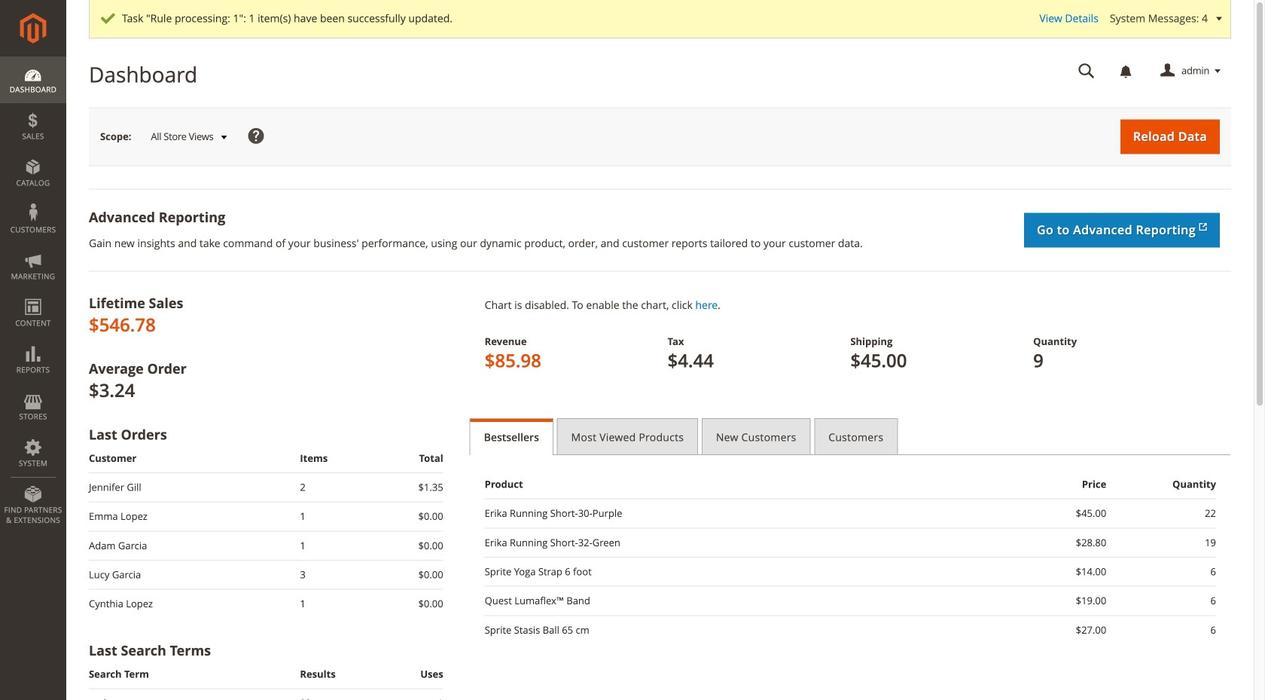 Task type: locate. For each thing, give the bounding box(es) containing it.
tab list
[[470, 418, 1232, 455]]

menu bar
[[0, 57, 66, 533]]

magento admin panel image
[[20, 13, 46, 44]]

None text field
[[1069, 58, 1106, 84]]



